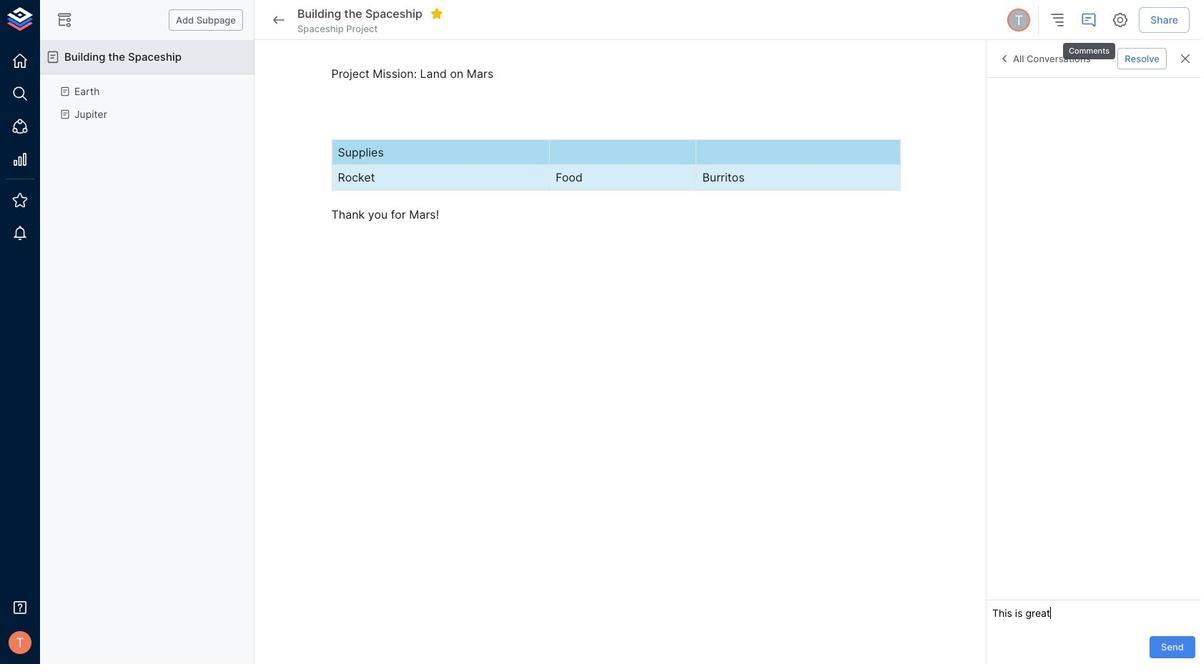 Task type: vqa. For each thing, say whether or not it's contained in the screenshot.
Comments image on the top of page
yes



Task type: describe. For each thing, give the bounding box(es) containing it.
table of contents image
[[1049, 11, 1066, 29]]

comments image
[[1081, 11, 1098, 29]]

hide wiki image
[[56, 11, 73, 29]]



Task type: locate. For each thing, give the bounding box(es) containing it.
settings image
[[1112, 11, 1129, 29]]

tooltip
[[1062, 33, 1117, 61]]

Comment or @mention collaborator... text field
[[992, 606, 1195, 625]]

go back image
[[270, 11, 287, 29]]

remove favorite image
[[430, 7, 443, 20]]



